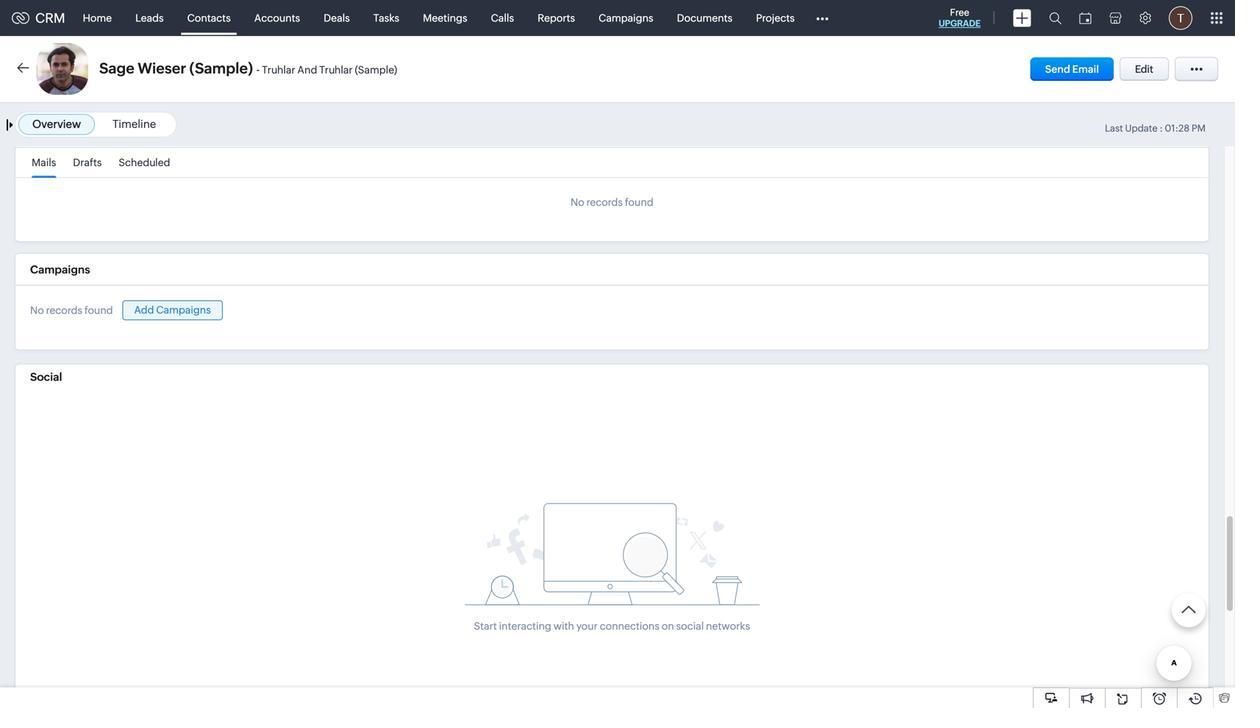 Task type: vqa. For each thing, say whether or not it's contained in the screenshot.
Field
no



Task type: locate. For each thing, give the bounding box(es) containing it.
1 vertical spatial no
[[30, 304, 44, 316]]

campaigns
[[599, 12, 654, 24], [30, 263, 90, 276], [156, 304, 211, 316]]

truhlar
[[262, 64, 295, 76], [319, 64, 353, 76]]

Other Modules field
[[807, 6, 838, 30]]

accounts
[[254, 12, 300, 24]]

0 horizontal spatial truhlar
[[262, 64, 295, 76]]

mails
[[32, 157, 56, 168]]

deals link
[[312, 0, 362, 36]]

-
[[256, 63, 260, 76]]

records
[[587, 196, 623, 208], [46, 304, 82, 316]]

create menu image
[[1014, 9, 1032, 27]]

start interacting with your connections on social networks
[[474, 620, 750, 632]]

1 horizontal spatial (sample)
[[355, 64, 397, 76]]

1 vertical spatial found
[[84, 304, 113, 316]]

deals
[[324, 12, 350, 24]]

no records found
[[571, 196, 654, 208], [30, 304, 113, 316]]

add
[[134, 304, 154, 316]]

0 horizontal spatial records
[[46, 304, 82, 316]]

0 horizontal spatial campaigns
[[30, 263, 90, 276]]

0 vertical spatial found
[[625, 196, 654, 208]]

0 vertical spatial records
[[587, 196, 623, 208]]

drafts
[[73, 157, 102, 168]]

0 vertical spatial campaigns
[[599, 12, 654, 24]]

2 horizontal spatial campaigns
[[599, 12, 654, 24]]

found
[[625, 196, 654, 208], [84, 304, 113, 316]]

edit
[[1136, 63, 1154, 75]]

tasks
[[374, 12, 400, 24]]

1 horizontal spatial no
[[571, 196, 585, 208]]

profile image
[[1169, 6, 1193, 30]]

overview link
[[32, 118, 81, 131]]

update
[[1126, 123, 1158, 134]]

1 horizontal spatial truhlar
[[319, 64, 353, 76]]

leads
[[135, 12, 164, 24]]

send
[[1046, 63, 1071, 75]]

campaigns link
[[587, 0, 665, 36]]

accounts link
[[243, 0, 312, 36]]

truhlar right -
[[262, 64, 295, 76]]

sage wieser (sample) - truhlar and truhlar (sample)
[[99, 60, 397, 77]]

truhlar right and
[[319, 64, 353, 76]]

meetings
[[423, 12, 468, 24]]

start
[[474, 620, 497, 632]]

2 truhlar from the left
[[319, 64, 353, 76]]

1 vertical spatial records
[[46, 304, 82, 316]]

truhlar and truhlar (sample) link
[[262, 64, 397, 76]]

1 horizontal spatial records
[[587, 196, 623, 208]]

(sample) left -
[[190, 60, 253, 77]]

0 horizontal spatial no records found
[[30, 304, 113, 316]]

meetings link
[[411, 0, 479, 36]]

0 horizontal spatial (sample)
[[190, 60, 253, 77]]

1 vertical spatial no records found
[[30, 304, 113, 316]]

edit button
[[1120, 57, 1169, 81]]

tasks link
[[362, 0, 411, 36]]

documents link
[[665, 0, 745, 36]]

0 vertical spatial no records found
[[571, 196, 654, 208]]

create menu element
[[1005, 0, 1041, 36]]

add campaigns
[[134, 304, 211, 316]]

1 horizontal spatial campaigns
[[156, 304, 211, 316]]

2 vertical spatial campaigns
[[156, 304, 211, 316]]

no
[[571, 196, 585, 208], [30, 304, 44, 316]]

(sample) down the "tasks"
[[355, 64, 397, 76]]

profile element
[[1161, 0, 1202, 36]]

(sample)
[[190, 60, 253, 77], [355, 64, 397, 76]]



Task type: describe. For each thing, give the bounding box(es) containing it.
with
[[554, 620, 575, 632]]

leads link
[[124, 0, 175, 36]]

free
[[950, 7, 970, 18]]

calls
[[491, 12, 514, 24]]

projects link
[[745, 0, 807, 36]]

1 horizontal spatial found
[[625, 196, 654, 208]]

connections
[[600, 620, 660, 632]]

calls link
[[479, 0, 526, 36]]

send email button
[[1031, 57, 1114, 81]]

overview
[[32, 118, 81, 131]]

reports link
[[526, 0, 587, 36]]

logo image
[[12, 12, 29, 24]]

sage
[[99, 60, 134, 77]]

0 horizontal spatial no
[[30, 304, 44, 316]]

timeline
[[113, 118, 156, 131]]

1 truhlar from the left
[[262, 64, 295, 76]]

timeline link
[[113, 118, 156, 131]]

on
[[662, 620, 674, 632]]

free upgrade
[[939, 7, 981, 28]]

0 vertical spatial no
[[571, 196, 585, 208]]

crm
[[35, 10, 65, 26]]

projects
[[756, 12, 795, 24]]

last update : 01:28 pm
[[1105, 123, 1206, 134]]

1 vertical spatial campaigns
[[30, 263, 90, 276]]

last
[[1105, 123, 1124, 134]]

crm link
[[12, 10, 65, 26]]

email
[[1073, 63, 1099, 75]]

calendar image
[[1080, 12, 1092, 24]]

scheduled
[[119, 157, 170, 168]]

:
[[1160, 123, 1163, 134]]

(sample) inside the sage wieser (sample) - truhlar and truhlar (sample)
[[355, 64, 397, 76]]

search element
[[1041, 0, 1071, 36]]

add campaigns link
[[122, 300, 223, 320]]

contacts
[[187, 12, 231, 24]]

home link
[[71, 0, 124, 36]]

search image
[[1050, 12, 1062, 24]]

0 horizontal spatial found
[[84, 304, 113, 316]]

social
[[676, 620, 704, 632]]

1 horizontal spatial no records found
[[571, 196, 654, 208]]

send email
[[1046, 63, 1099, 75]]

networks
[[706, 620, 750, 632]]

wieser
[[138, 60, 186, 77]]

documents
[[677, 12, 733, 24]]

social
[[30, 371, 62, 384]]

pm
[[1192, 123, 1206, 134]]

reports
[[538, 12, 575, 24]]

interacting
[[499, 620, 552, 632]]

01:28
[[1165, 123, 1190, 134]]

your
[[577, 620, 598, 632]]

upgrade
[[939, 18, 981, 28]]

home
[[83, 12, 112, 24]]

contacts link
[[175, 0, 243, 36]]

and
[[298, 64, 317, 76]]



